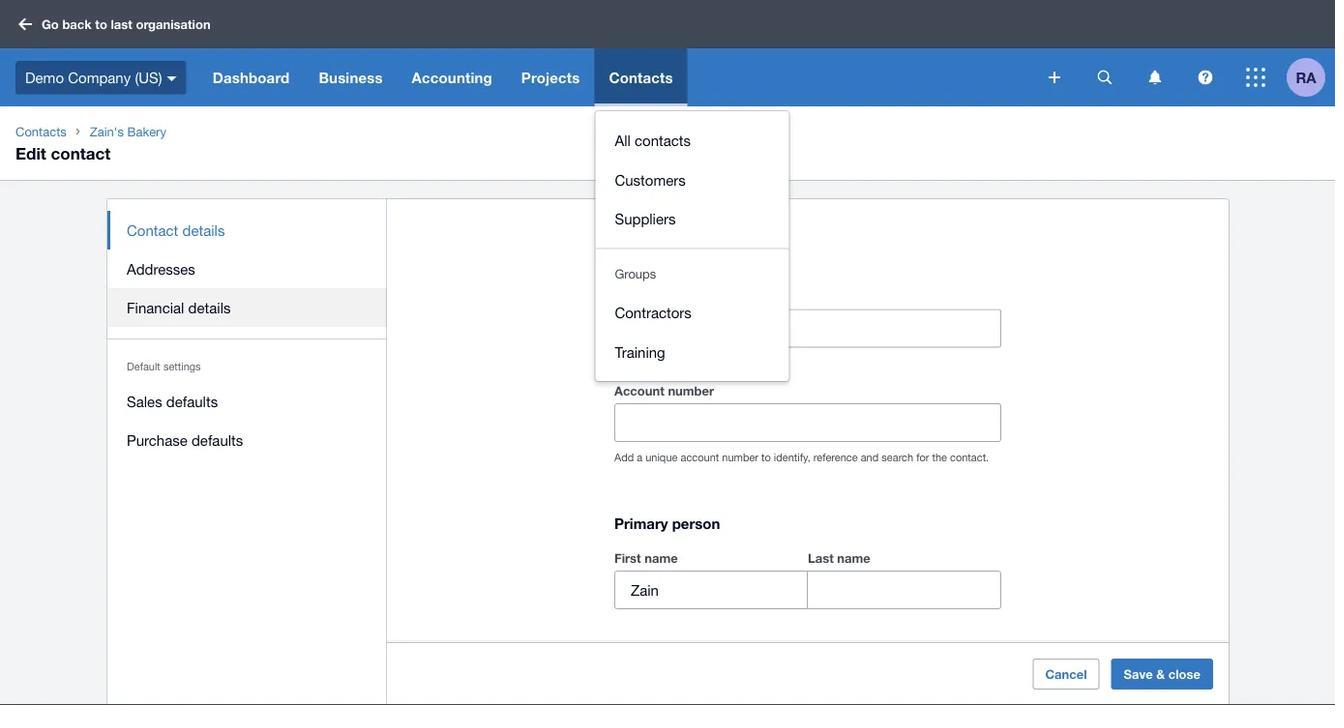 Task type: describe. For each thing, give the bounding box(es) containing it.
primary person
[[615, 515, 720, 533]]

purchase defaults
[[127, 432, 243, 449]]

to inside banner
[[95, 17, 107, 32]]

A business or person's name field
[[616, 310, 1001, 347]]

default
[[127, 361, 161, 373]]

edit contact
[[15, 143, 111, 163]]

groups
[[615, 267, 656, 282]]

contact.
[[950, 452, 989, 464]]

contacts button
[[595, 48, 688, 106]]

account number
[[615, 384, 714, 399]]

settings
[[163, 361, 201, 373]]

dashboard link
[[198, 48, 304, 106]]

contacts for contacts link
[[15, 124, 67, 139]]

sales defaults link
[[107, 382, 387, 421]]

financial details link
[[107, 288, 387, 327]]

close
[[1169, 667, 1201, 682]]

svg image inside demo company (us) popup button
[[167, 76, 177, 81]]

customers link
[[596, 160, 789, 199]]

name for contact name
[[666, 290, 699, 305]]

accounting button
[[397, 48, 507, 106]]

svg image inside 'go back to last organisation' link
[[18, 18, 32, 30]]

all contacts
[[615, 132, 691, 149]]

First name field
[[616, 572, 807, 609]]

0 vertical spatial number
[[668, 384, 714, 399]]

the
[[932, 452, 947, 464]]

contact down suppliers
[[615, 232, 677, 252]]

1 horizontal spatial contact details
[[615, 232, 734, 252]]

search
[[882, 452, 914, 464]]

all
[[615, 132, 631, 149]]

add
[[615, 452, 634, 464]]

projects button
[[507, 48, 595, 106]]

contacts
[[635, 132, 691, 149]]

suppliers link
[[596, 199, 789, 239]]

cancel
[[1046, 667, 1087, 682]]

list box inside navigation
[[596, 111, 789, 381]]

groups group
[[596, 284, 789, 381]]

customers option
[[596, 160, 789, 199]]

primary
[[615, 515, 668, 533]]

contractors link
[[596, 293, 789, 332]]

ra
[[1296, 69, 1317, 86]]

edit
[[15, 143, 46, 163]]

defaults for sales defaults
[[166, 393, 218, 410]]

1 vertical spatial to
[[762, 452, 771, 464]]

contact inside contact details link
[[127, 222, 178, 239]]

contact down groups
[[615, 290, 662, 305]]

reference
[[814, 452, 858, 464]]

menu containing contact details
[[107, 199, 387, 471]]

save & close
[[1124, 667, 1201, 682]]

navigation containing dashboard
[[198, 48, 1036, 381]]

company
[[68, 69, 131, 86]]

ra button
[[1287, 48, 1336, 106]]

details for financial details link
[[188, 299, 231, 316]]

contact
[[51, 143, 111, 163]]

accounting
[[412, 69, 492, 86]]

name for first name
[[645, 551, 678, 566]]

&
[[1157, 667, 1165, 682]]

default settings
[[127, 361, 201, 373]]

zain's
[[90, 124, 124, 139]]

contact details link
[[107, 211, 387, 250]]

Account number field
[[616, 405, 1001, 442]]

financial details
[[127, 299, 231, 316]]

go
[[42, 17, 59, 32]]

and
[[861, 452, 879, 464]]

financial
[[127, 299, 184, 316]]

2 horizontal spatial svg image
[[1049, 72, 1061, 83]]

banner containing dashboard
[[0, 0, 1336, 381]]

group containing first name
[[615, 547, 1002, 610]]



Task type: vqa. For each thing, say whether or not it's contained in the screenshot.
Contacts
yes



Task type: locate. For each thing, give the bounding box(es) containing it.
contacts
[[609, 69, 673, 86], [15, 124, 67, 139]]

(us)
[[135, 69, 162, 86]]

defaults down sales defaults link at bottom
[[192, 432, 243, 449]]

0 vertical spatial to
[[95, 17, 107, 32]]

0 vertical spatial contacts
[[609, 69, 673, 86]]

list box containing all contacts
[[596, 111, 789, 381]]

projects
[[521, 69, 580, 86]]

1 horizontal spatial svg image
[[167, 76, 177, 81]]

dashboard
[[213, 69, 290, 86]]

go back to last organisation link
[[12, 7, 222, 41]]

purchase
[[127, 432, 188, 449]]

purchase defaults link
[[107, 421, 387, 460]]

contact details
[[127, 222, 225, 239], [615, 232, 734, 252]]

name
[[666, 290, 699, 305], [645, 551, 678, 566], [837, 551, 871, 566]]

0 horizontal spatial to
[[95, 17, 107, 32]]

svg image
[[1247, 68, 1266, 87], [1098, 70, 1112, 85], [1149, 70, 1162, 85], [1199, 70, 1213, 85]]

contact details inside contact details link
[[127, 222, 225, 239]]

0 horizontal spatial svg image
[[18, 18, 32, 30]]

contacts up the all contacts
[[609, 69, 673, 86]]

customers
[[615, 171, 686, 188]]

details up "addresses"
[[182, 222, 225, 239]]

contacts up edit
[[15, 124, 67, 139]]

1 vertical spatial group
[[615, 547, 1002, 610]]

details for contact details link
[[182, 222, 225, 239]]

contact details down suppliers
[[615, 232, 734, 252]]

business
[[319, 69, 383, 86]]

number down training link
[[668, 384, 714, 399]]

all contacts link
[[596, 121, 789, 160]]

list box
[[596, 111, 789, 381]]

group containing all contacts
[[596, 111, 789, 248]]

last
[[808, 551, 834, 566]]

0 vertical spatial group
[[596, 111, 789, 248]]

1 horizontal spatial to
[[762, 452, 771, 464]]

to left last
[[95, 17, 107, 32]]

for
[[917, 452, 929, 464]]

unique
[[646, 452, 678, 464]]

identify,
[[774, 452, 811, 464]]

contacts inside dropdown button
[[609, 69, 673, 86]]

number
[[668, 384, 714, 399], [722, 452, 759, 464]]

zain's bakery
[[90, 124, 166, 139]]

0 horizontal spatial number
[[668, 384, 714, 399]]

sales defaults
[[127, 393, 218, 410]]

1 horizontal spatial number
[[722, 452, 759, 464]]

number right account
[[722, 452, 759, 464]]

contact up "addresses"
[[127, 222, 178, 239]]

name for last name
[[837, 551, 871, 566]]

Last name field
[[808, 572, 1001, 609]]

contact details up "addresses"
[[127, 222, 225, 239]]

0 horizontal spatial contacts
[[15, 124, 67, 139]]

1 vertical spatial contacts
[[15, 124, 67, 139]]

contact name
[[615, 290, 699, 305]]

1 horizontal spatial contacts
[[609, 69, 673, 86]]

save & close button
[[1112, 659, 1214, 690]]

first
[[615, 551, 641, 566]]

save
[[1124, 667, 1153, 682]]

zain's bakery link
[[82, 122, 174, 141]]

group
[[596, 111, 789, 248], [615, 547, 1002, 610]]

addresses
[[127, 260, 195, 277]]

last
[[111, 17, 132, 32]]

training link
[[596, 332, 789, 372]]

0 vertical spatial defaults
[[166, 393, 218, 410]]

organisation
[[136, 17, 211, 32]]

first name
[[615, 551, 678, 566]]

1 vertical spatial number
[[722, 452, 759, 464]]

1 vertical spatial defaults
[[192, 432, 243, 449]]

a
[[637, 452, 643, 464]]

Email text field
[[661, 667, 1001, 703]]

back
[[62, 17, 92, 32]]

menu
[[107, 199, 387, 471]]

svg image
[[18, 18, 32, 30], [1049, 72, 1061, 83], [167, 76, 177, 81]]

defaults down settings
[[166, 393, 218, 410]]

contact
[[127, 222, 178, 239], [615, 232, 677, 252], [615, 290, 662, 305]]

add a unique account number to identify, reference and search for the contact.
[[615, 452, 989, 464]]

contacts for "contacts" dropdown button
[[609, 69, 673, 86]]

defaults
[[166, 393, 218, 410], [192, 432, 243, 449]]

banner
[[0, 0, 1336, 381]]

go back to last organisation
[[42, 17, 211, 32]]

0 horizontal spatial contact details
[[127, 222, 225, 239]]

demo
[[25, 69, 64, 86]]

to
[[95, 17, 107, 32], [762, 452, 771, 464]]

sales
[[127, 393, 162, 410]]

bakery
[[127, 124, 166, 139]]

addresses link
[[107, 250, 387, 288]]

cancel button
[[1033, 659, 1100, 690]]

person
[[672, 515, 720, 533]]

contacts link
[[8, 122, 74, 141]]

details down customers option in the top of the page
[[682, 232, 734, 252]]

navigation
[[198, 48, 1036, 381]]

business button
[[304, 48, 397, 106]]

contractors
[[615, 304, 692, 321]]

suppliers
[[615, 210, 676, 227]]

demo company (us) button
[[0, 48, 198, 106]]

details
[[182, 222, 225, 239], [682, 232, 734, 252], [188, 299, 231, 316]]

details down addresses link
[[188, 299, 231, 316]]

account
[[681, 452, 719, 464]]

defaults for purchase defaults
[[192, 432, 243, 449]]

training
[[615, 344, 666, 361]]

last name
[[808, 551, 871, 566]]

to left identify,
[[762, 452, 771, 464]]

account
[[615, 384, 665, 399]]

demo company (us)
[[25, 69, 162, 86]]



